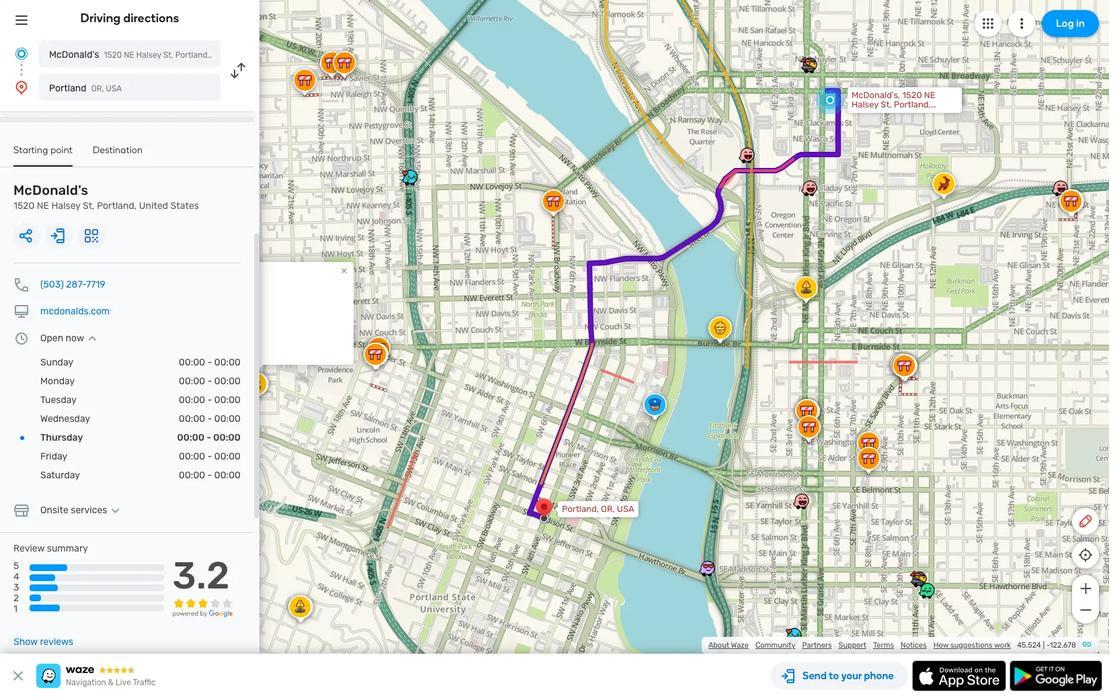 Task type: describe. For each thing, give the bounding box(es) containing it.
- for tuesday
[[208, 395, 212, 406]]

how
[[934, 642, 949, 650]]

portland
[[49, 83, 87, 94]]

current location image
[[13, 46, 30, 62]]

navigation & live traffic
[[66, 679, 156, 688]]

- for monday
[[208, 376, 212, 387]]

2 vertical spatial states
[[171, 200, 199, 212]]

x image
[[10, 668, 26, 685]]

open
[[40, 333, 63, 344]]

st, inside mcdonald's, 1520 ne halsey st, portland, united states
[[881, 100, 892, 110]]

thursday
[[40, 432, 83, 444]]

call image
[[13, 277, 30, 293]]

onsite services
[[40, 505, 107, 516]]

|
[[1044, 642, 1045, 650]]

0 vertical spatial ne
[[124, 50, 134, 60]]

00:00 - 00:00 for sunday
[[179, 357, 241, 369]]

about waze link
[[709, 642, 749, 650]]

partners
[[803, 642, 832, 650]]

0 horizontal spatial ne
[[37, 200, 49, 212]]

7719
[[86, 279, 105, 291]]

portland, inside mcdonald's, 1520 ne halsey st, portland, united states
[[894, 100, 931, 110]]

saturday
[[40, 470, 80, 482]]

terms
[[874, 642, 894, 650]]

1 horizontal spatial st,
[[163, 50, 173, 60]]

united inside mcdonald's, 1520 ne halsey st, portland, united states
[[852, 109, 879, 119]]

open now
[[40, 333, 84, 344]]

5 4 3 2 1
[[13, 561, 19, 616]]

(503)
[[40, 279, 64, 291]]

5
[[13, 561, 19, 572]]

00:00 - 00:00 for monday
[[179, 376, 241, 387]]

community link
[[756, 642, 796, 650]]

zoom out image
[[1078, 603, 1095, 619]]

onsite
[[40, 505, 68, 516]]

notices link
[[901, 642, 927, 650]]

chevron up image
[[84, 334, 100, 344]]

1 horizontal spatial halsey
[[136, 50, 161, 60]]

or, for portland
[[91, 84, 104, 93]]

store image
[[13, 503, 30, 519]]

(503) 287-7719
[[40, 279, 105, 291]]

ne inside mcdonald's, 1520 ne halsey st, portland, united states
[[925, 90, 936, 100]]

2 vertical spatial 1520
[[13, 200, 35, 212]]

1520 inside mcdonald's, 1520 ne halsey st, portland, united states
[[903, 90, 922, 100]]

starting point button
[[13, 145, 73, 167]]

1 horizontal spatial 1520
[[104, 50, 122, 60]]

00:00 - 00:00 for friday
[[179, 451, 241, 463]]

terms link
[[874, 642, 894, 650]]

mcdonalds.com
[[40, 306, 110, 317]]

00:00 - 00:00 for saturday
[[179, 470, 241, 482]]

(503) 287-7719 link
[[40, 279, 105, 291]]

× for second × link from the bottom of the page
[[341, 264, 347, 277]]

wednesday
[[40, 414, 90, 425]]

00:00 - 00:00 for wednesday
[[179, 414, 241, 425]]

reviews
[[40, 637, 73, 648]]

- for saturday
[[208, 470, 212, 482]]

1
[[13, 604, 17, 616]]

× for first × link from the bottom
[[341, 366, 347, 379]]

- for thursday
[[207, 432, 211, 444]]

onsite services button
[[40, 505, 123, 516]]

3.2
[[173, 554, 230, 599]]

waze
[[731, 642, 749, 650]]

computer image
[[13, 304, 30, 320]]

work
[[995, 642, 1011, 650]]

clock image
[[13, 331, 30, 347]]

support link
[[839, 642, 867, 650]]



Task type: vqa. For each thing, say whether or not it's contained in the screenshot.
- associated with Saturday
yes



Task type: locate. For each thing, give the bounding box(es) containing it.
mcdonald's, 1520 ne halsey st, portland, united states
[[852, 90, 936, 119]]

mcdonald's down starting point button
[[13, 182, 88, 198]]

2 horizontal spatial halsey
[[852, 100, 879, 110]]

0 horizontal spatial 1520
[[13, 200, 35, 212]]

directions
[[123, 11, 179, 26]]

1 horizontal spatial usa
[[617, 504, 635, 514]]

driving
[[80, 11, 121, 26]]

1520 down starting point button
[[13, 200, 35, 212]]

united
[[211, 50, 236, 60], [852, 109, 879, 119], [139, 200, 168, 212]]

mcdonald's 1520 ne halsey st, portland, united states down directions
[[49, 49, 263, 61]]

0 horizontal spatial or,
[[91, 84, 104, 93]]

0 vertical spatial mcdonald's
[[49, 49, 99, 61]]

- for sunday
[[208, 357, 212, 369]]

4
[[13, 572, 19, 583]]

review summary
[[13, 543, 88, 555]]

ne down driving directions
[[124, 50, 134, 60]]

ne down starting point button
[[37, 200, 49, 212]]

pencil image
[[1078, 514, 1094, 530]]

287-
[[66, 279, 86, 291]]

0 horizontal spatial usa
[[106, 84, 122, 93]]

1 horizontal spatial states
[[238, 50, 263, 60]]

live
[[116, 679, 131, 688]]

services
[[71, 505, 107, 516]]

122.678
[[1050, 642, 1077, 650]]

-
[[208, 357, 212, 369], [208, 376, 212, 387], [208, 395, 212, 406], [208, 414, 212, 425], [207, 432, 211, 444], [208, 451, 212, 463], [208, 470, 212, 482], [1047, 642, 1050, 650]]

halsey inside mcdonald's, 1520 ne halsey st, portland, united states
[[852, 100, 879, 110]]

community
[[756, 642, 796, 650]]

or, inside portland or, usa
[[91, 84, 104, 93]]

2 vertical spatial ne
[[37, 200, 49, 212]]

&
[[108, 679, 114, 688]]

1 × from the top
[[341, 264, 347, 277]]

mcdonald's
[[49, 49, 99, 61], [13, 182, 88, 198]]

ne
[[124, 50, 134, 60], [925, 90, 936, 100], [37, 200, 49, 212]]

2 horizontal spatial 1520
[[903, 90, 922, 100]]

mcdonalds.com link
[[40, 306, 110, 317]]

show
[[13, 637, 38, 648]]

2 horizontal spatial united
[[852, 109, 879, 119]]

destination
[[93, 145, 143, 156]]

location image
[[13, 79, 30, 95]]

starting point
[[13, 145, 73, 156]]

0 vertical spatial ×
[[341, 264, 347, 277]]

or, for portland,
[[601, 504, 615, 514]]

1520 down driving
[[104, 50, 122, 60]]

destination button
[[93, 145, 143, 165]]

sunday
[[40, 357, 73, 369]]

- for friday
[[208, 451, 212, 463]]

1 horizontal spatial ne
[[124, 50, 134, 60]]

show reviews
[[13, 637, 73, 648]]

st,
[[163, 50, 173, 60], [881, 100, 892, 110], [83, 200, 95, 212]]

0 horizontal spatial st,
[[83, 200, 95, 212]]

×
[[341, 264, 347, 277], [341, 366, 347, 379]]

halsey
[[136, 50, 161, 60], [852, 100, 879, 110], [51, 200, 80, 212]]

summary
[[47, 543, 88, 555]]

starting
[[13, 145, 48, 156]]

2 vertical spatial united
[[139, 200, 168, 212]]

45.524
[[1018, 642, 1042, 650]]

1 vertical spatial st,
[[881, 100, 892, 110]]

0 vertical spatial mcdonald's 1520 ne halsey st, portland, united states
[[49, 49, 263, 61]]

1520 right 'mcdonald's,'
[[903, 90, 922, 100]]

0 vertical spatial 1520
[[104, 50, 122, 60]]

2 × link from the top
[[338, 366, 350, 379]]

2 horizontal spatial st,
[[881, 100, 892, 110]]

00:00 - 00:00
[[179, 357, 241, 369], [179, 376, 241, 387], [179, 395, 241, 406], [179, 414, 241, 425], [177, 432, 241, 444], [179, 451, 241, 463], [179, 470, 241, 482]]

0 vertical spatial halsey
[[136, 50, 161, 60]]

0 vertical spatial × link
[[338, 264, 350, 277]]

00:00
[[179, 357, 205, 369], [214, 357, 241, 369], [179, 376, 205, 387], [214, 376, 241, 387], [179, 395, 205, 406], [214, 395, 241, 406], [179, 414, 205, 425], [214, 414, 241, 425], [177, 432, 205, 444], [213, 432, 241, 444], [179, 451, 205, 463], [214, 451, 241, 463], [179, 470, 205, 482], [214, 470, 241, 482]]

1 vertical spatial mcdonald's
[[13, 182, 88, 198]]

× link
[[338, 264, 350, 277], [338, 366, 350, 379]]

0 vertical spatial states
[[238, 50, 263, 60]]

usa for portland
[[106, 84, 122, 93]]

2
[[13, 593, 19, 605]]

notices
[[901, 642, 927, 650]]

1 vertical spatial mcdonald's 1520 ne halsey st, portland, united states
[[13, 182, 199, 212]]

tuesday
[[40, 395, 77, 406]]

1 vertical spatial usa
[[617, 504, 635, 514]]

1 vertical spatial united
[[852, 109, 879, 119]]

2 vertical spatial halsey
[[51, 200, 80, 212]]

- for wednesday
[[208, 414, 212, 425]]

support
[[839, 642, 867, 650]]

1 horizontal spatial united
[[211, 50, 236, 60]]

usa
[[106, 84, 122, 93], [617, 504, 635, 514]]

1 × link from the top
[[338, 264, 350, 277]]

link image
[[1082, 640, 1093, 650]]

1 vertical spatial × link
[[338, 366, 350, 379]]

00:00 - 00:00 for thursday
[[177, 432, 241, 444]]

states inside mcdonald's, 1520 ne halsey st, portland, united states
[[881, 109, 908, 119]]

2 × from the top
[[341, 366, 347, 379]]

about
[[709, 642, 730, 650]]

chevron down image
[[107, 506, 123, 516]]

1 vertical spatial ×
[[341, 366, 347, 379]]

review
[[13, 543, 45, 555]]

about waze community partners support terms notices how suggestions work 45.524 | -122.678
[[709, 642, 1077, 650]]

point
[[51, 145, 73, 156]]

1 vertical spatial 1520
[[903, 90, 922, 100]]

mcdonald's up portland
[[49, 49, 99, 61]]

how suggestions work link
[[934, 642, 1011, 650]]

mcdonald's inside mcdonald's 1520 ne halsey st, portland, united states
[[13, 182, 88, 198]]

usa for portland,
[[617, 504, 635, 514]]

2 horizontal spatial ne
[[925, 90, 936, 100]]

traffic
[[133, 679, 156, 688]]

2 horizontal spatial states
[[881, 109, 908, 119]]

1 horizontal spatial or,
[[601, 504, 615, 514]]

mcdonald's 1520 ne halsey st, portland, united states
[[49, 49, 263, 61], [13, 182, 199, 212]]

1520
[[104, 50, 122, 60], [903, 90, 922, 100], [13, 200, 35, 212]]

0 vertical spatial united
[[211, 50, 236, 60]]

3
[[13, 583, 19, 594]]

1 vertical spatial states
[[881, 109, 908, 119]]

now
[[66, 333, 84, 344]]

open now button
[[40, 333, 100, 344]]

mcdonald's 1520 ne halsey st, portland, united states down the destination "button"
[[13, 182, 199, 212]]

suggestions
[[951, 642, 993, 650]]

states
[[238, 50, 263, 60], [881, 109, 908, 119], [171, 200, 199, 212]]

1 vertical spatial halsey
[[852, 100, 879, 110]]

0 vertical spatial usa
[[106, 84, 122, 93]]

driving directions
[[80, 11, 179, 26]]

portland or, usa
[[49, 83, 122, 94]]

partners link
[[803, 642, 832, 650]]

monday
[[40, 376, 75, 387]]

navigation
[[66, 679, 106, 688]]

zoom in image
[[1078, 581, 1095, 597]]

mcdonald's,
[[852, 90, 901, 100]]

2 vertical spatial st,
[[83, 200, 95, 212]]

0 horizontal spatial states
[[171, 200, 199, 212]]

usa inside portland or, usa
[[106, 84, 122, 93]]

portland,
[[175, 50, 210, 60], [894, 100, 931, 110], [97, 200, 137, 212], [562, 504, 599, 514]]

1 vertical spatial ne
[[925, 90, 936, 100]]

0 horizontal spatial halsey
[[51, 200, 80, 212]]

00:00 - 00:00 for tuesday
[[179, 395, 241, 406]]

0 horizontal spatial united
[[139, 200, 168, 212]]

1 vertical spatial or,
[[601, 504, 615, 514]]

or,
[[91, 84, 104, 93], [601, 504, 615, 514]]

portland, or, usa
[[562, 504, 635, 514]]

ne right 'mcdonald's,'
[[925, 90, 936, 100]]

friday
[[40, 451, 67, 463]]

0 vertical spatial or,
[[91, 84, 104, 93]]

0 vertical spatial st,
[[163, 50, 173, 60]]



